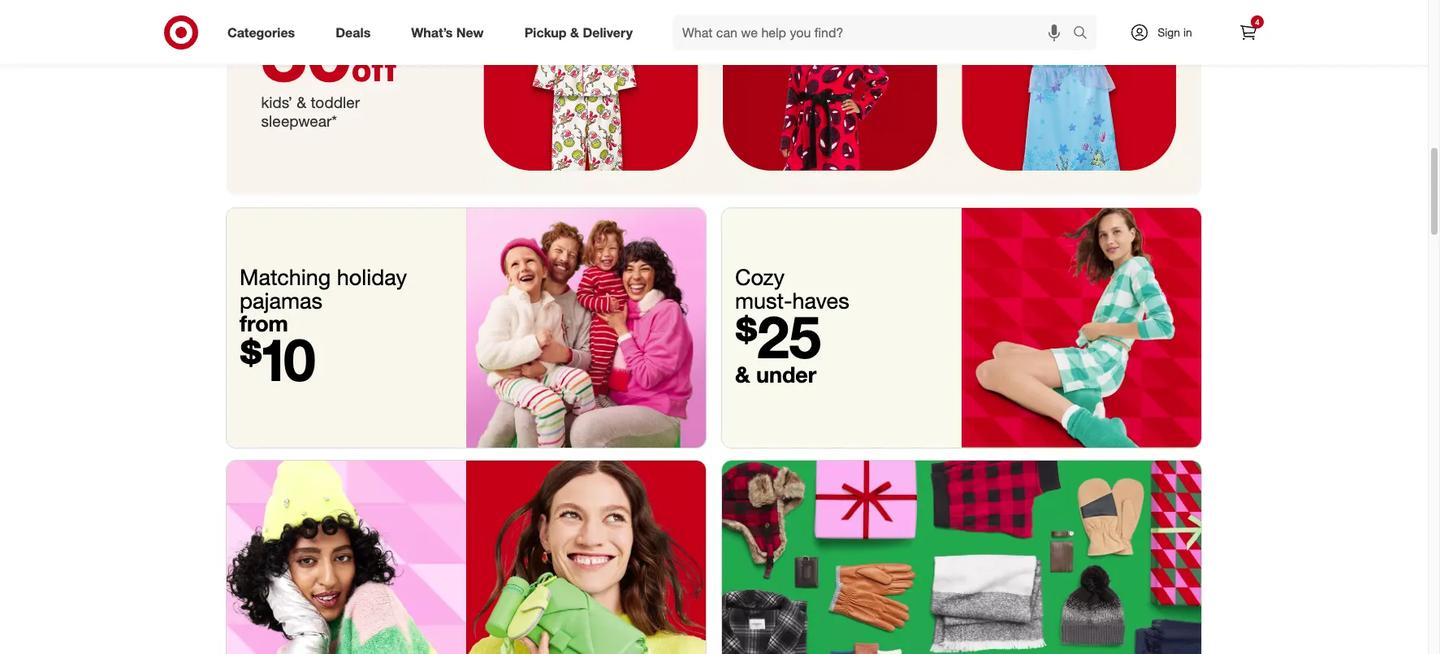 Task type: describe. For each thing, give the bounding box(es) containing it.
$25
[[735, 301, 821, 372]]

What can we help you find? suggestions appear below search field
[[673, 15, 1077, 50]]

what's
[[411, 24, 453, 40]]

search
[[1066, 26, 1105, 42]]

kids'
[[261, 93, 292, 111]]

$10
[[240, 324, 316, 395]]

must-
[[735, 286, 793, 313]]

toddler
[[311, 93, 360, 111]]

matching holiday pajamas from
[[240, 263, 407, 336]]

holiday
[[337, 263, 407, 290]]

30 kids' & toddler sleepwear*
[[261, 0, 399, 130]]

matching
[[240, 263, 331, 290]]

under
[[756, 361, 817, 387]]

cozy must-haves
[[735, 263, 850, 313]]

from
[[240, 309, 288, 336]]

& inside 30 kids' & toddler sleepwear*
[[297, 93, 306, 111]]

haves
[[793, 286, 850, 313]]

& under
[[735, 361, 817, 387]]

pickup
[[525, 24, 567, 40]]

deals
[[336, 24, 371, 40]]



Task type: locate. For each thing, give the bounding box(es) containing it.
0 vertical spatial &
[[570, 24, 579, 40]]

what's new link
[[398, 15, 504, 50]]

sign
[[1158, 25, 1181, 39]]

pickup & delivery
[[525, 24, 633, 40]]

2 horizontal spatial &
[[735, 361, 750, 387]]

0 horizontal spatial &
[[297, 93, 306, 111]]

categories link
[[214, 15, 315, 50]]

deals link
[[322, 15, 391, 50]]

pickup & delivery link
[[511, 15, 653, 50]]

2 vertical spatial &
[[735, 361, 750, 387]]

sign in
[[1158, 25, 1193, 39]]

search button
[[1066, 15, 1105, 54]]

4
[[1256, 17, 1260, 27]]

& right pickup
[[570, 24, 579, 40]]

1 vertical spatial &
[[297, 93, 306, 111]]

sleepwear*
[[261, 111, 337, 130]]

& left under
[[735, 361, 750, 387]]

delivery
[[583, 24, 633, 40]]

30
[[261, 0, 399, 100]]

new
[[457, 24, 484, 40]]

1 horizontal spatial &
[[570, 24, 579, 40]]

pajamas
[[240, 286, 323, 313]]

sign in link
[[1116, 15, 1218, 50]]

categories
[[228, 24, 295, 40]]

& right kids'
[[297, 93, 306, 111]]

cozy
[[735, 263, 785, 290]]

in
[[1184, 25, 1193, 39]]

&
[[570, 24, 579, 40], [297, 93, 306, 111], [735, 361, 750, 387]]

4 link
[[1231, 15, 1267, 50]]

what's new
[[411, 24, 484, 40]]



Task type: vqa. For each thing, say whether or not it's contained in the screenshot.
3D
no



